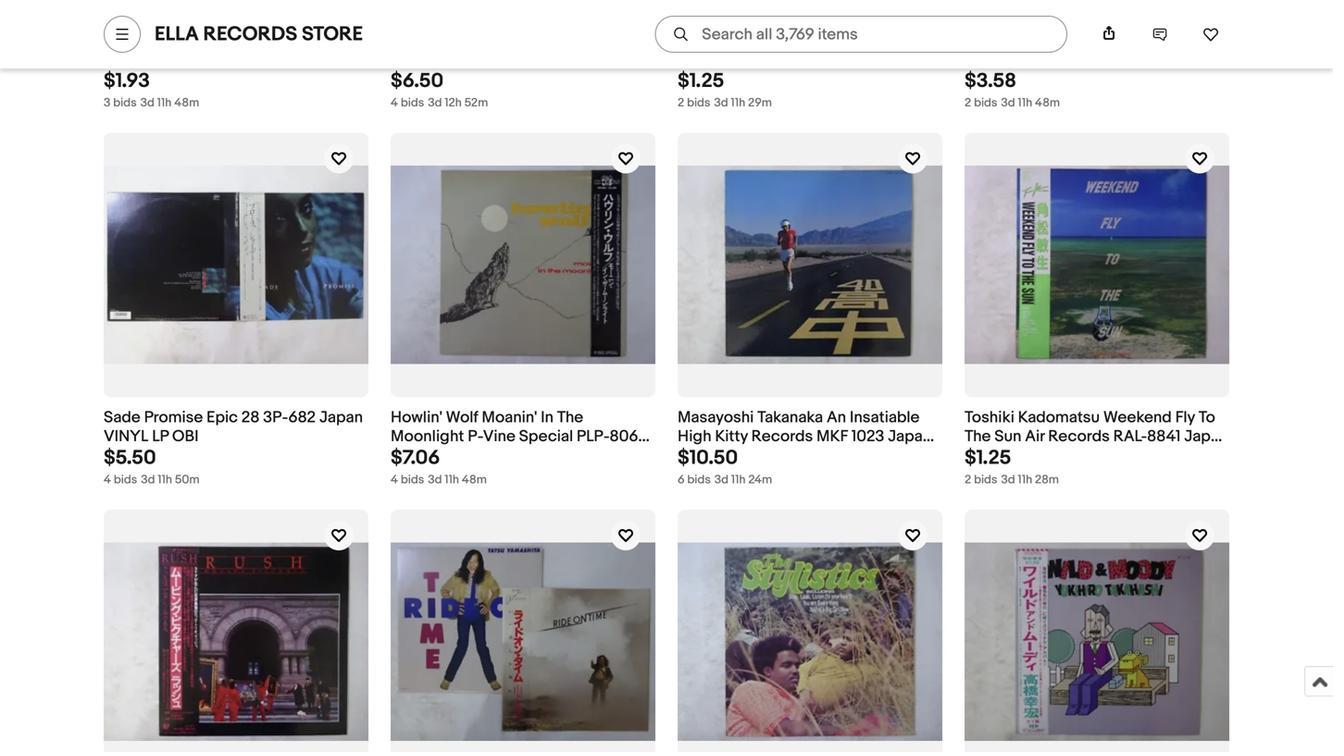 Task type: describe. For each thing, give the bounding box(es) containing it.
Search all 3,769 items field
[[655, 16, 1068, 53]]

25s-
[[1030, 50, 1063, 70]]

vinyl inside the toshiki kadomatsu sea breeze air records ral-8840 japan  vinyl lp obi
[[866, 50, 911, 70]]

rush moving pictures epic 25 3p-261 japan  vinyl lp obi : quick view image
[[104, 543, 369, 742]]

japan inside "black uhuru sinsemilla island records 25s-146 japan  vinyl lp obi"
[[1091, 50, 1135, 70]]

3
[[104, 96, 111, 110]]

2 for toshiki kadomatsu sea breeze air records ral-8840 japan  vinyl lp obi
[[678, 96, 685, 110]]

toshiki for the
[[965, 408, 1015, 428]]

king crimson red atlantic p-8512a japan  vinyl lp obi $6.50 4 bids 3d 12h 52m
[[391, 31, 644, 110]]

williamson
[[182, 31, 261, 50]]

11h for $7.06 4 bids 3d 11h 48m
[[445, 473, 459, 488]]

masayoshi takanaka an insatiable high kitty records mkf 1023 japan  vinyl lp : quick view image
[[678, 166, 943, 365]]

8841
[[1147, 428, 1181, 447]]

ella records store link
[[155, 22, 363, 46]]

vinyl inside "sade promise epic 28 3p-682 japan vinyl lp obi"
[[104, 428, 149, 447]]

8840
[[777, 50, 816, 70]]

sade promise epic 28 3p-682 japan  vinyl lp obi : quick view image
[[104, 166, 369, 365]]

$10.50 6 bids 3d 11h 24m
[[678, 446, 773, 488]]

$6.50
[[391, 69, 444, 93]]

masayoshi takanaka an insatiable high kitty records mkf 1023 japan vinyl lp button
[[678, 408, 943, 466]]

bids inside king crimson red atlantic p-8512a japan  vinyl lp obi $6.50 4 bids 3d 12h 52m
[[401, 96, 424, 110]]

obi inside sonny boy williamson down and out blue p-vine special plp-817 japan vinyl lp obi
[[219, 69, 246, 89]]

toshiki kadomatsu weekend fly to the sun air records ral-8841 japan vinyl lp obi : quick view image
[[965, 166, 1230, 365]]

lp inside "sade promise epic 28 3p-682 japan vinyl lp obi"
[[152, 428, 169, 447]]

6
[[678, 473, 685, 488]]

blue
[[134, 50, 166, 70]]

lp inside "black uhuru sinsemilla island records 25s-146 japan  vinyl lp obi"
[[1187, 50, 1203, 70]]

japan inside king crimson red atlantic p-8512a japan  vinyl lp obi $6.50 4 bids 3d 12h 52m
[[391, 50, 434, 70]]

bids for $1.93 3 bids 3d 11h 48m
[[113, 96, 137, 110]]

breeze
[[848, 31, 898, 50]]

yukihiro takahashi wild & moody yen ylr-22005 japan  vinyl lp obi : quick view image
[[965, 543, 1230, 742]]

ral- inside "toshiki kadomatsu weekend fly to the sun air records ral-8841 japan vinyl lp obi"
[[1114, 428, 1147, 447]]

$7.06
[[391, 446, 440, 470]]

howlin' wolf moanin' in the moonlight p-vine special plp-806 japan  vinyl lp obi : quick view image
[[391, 166, 656, 365]]

$10.50
[[678, 446, 738, 470]]

3d for $7.06 4 bids 3d 11h 48m
[[428, 473, 442, 488]]

special inside sonny boy williamson down and out blue p-vine special plp-817 japan vinyl lp obi
[[221, 50, 275, 70]]

28m
[[1035, 473, 1059, 488]]

817
[[312, 50, 335, 70]]

japan inside "sade promise epic 28 3p-682 japan vinyl lp obi"
[[319, 408, 363, 428]]

takanaka
[[758, 408, 823, 428]]

tatsuro yamashita ride on time air ral-8501 japan  vinyl lp obi : quick view image
[[391, 543, 656, 742]]

records inside masayoshi takanaka an insatiable high kitty records mkf 1023 japan vinyl lp
[[752, 428, 813, 447]]

and
[[309, 31, 338, 50]]

to
[[1199, 408, 1216, 428]]

3d for $1.25 2 bids 3d 11h 28m
[[1002, 473, 1016, 488]]

obi inside "toshiki kadomatsu weekend fly to the sun air records ral-8841 japan vinyl lp obi"
[[1033, 447, 1060, 466]]

an
[[827, 408, 847, 428]]

3d for $1.25 2 bids 3d 11h 29m
[[714, 96, 729, 110]]

bids for $10.50 6 bids 3d 11h 24m
[[688, 473, 711, 488]]

records inside the toshiki kadomatsu sea breeze air records ral-8840 japan  vinyl lp obi
[[678, 50, 740, 70]]

boy
[[151, 31, 178, 50]]

$1.25 2 bids 3d 11h 28m
[[965, 446, 1059, 488]]

$3.58 2 bids 3d 11h 48m
[[965, 69, 1060, 110]]

vinyl inside "toshiki kadomatsu weekend fly to the sun air records ral-8841 japan vinyl lp obi"
[[965, 447, 1010, 466]]

fly
[[1176, 408, 1196, 428]]

4 for $7.06
[[391, 473, 398, 488]]

sade
[[104, 408, 141, 428]]

lp inside the howlin' wolf moanin' in the moonlight p-vine special plp-806 japan  vinyl lp obi
[[486, 447, 503, 466]]

$1.25 2 bids 3d 11h 29m
[[678, 69, 772, 110]]

red
[[492, 31, 521, 50]]

52m
[[465, 96, 488, 110]]

lp inside masayoshi takanaka an insatiable high kitty records mkf 1023 japan vinyl lp
[[726, 447, 743, 466]]

howlin' wolf moanin' in the moonlight p-vine special plp-806 japan  vinyl lp obi
[[391, 408, 638, 466]]

vine inside the howlin' wolf moanin' in the moonlight p-vine special plp-806 japan  vinyl lp obi
[[483, 428, 516, 447]]

$1.93 3 bids 3d 11h 48m
[[104, 69, 199, 110]]

$5.50 4 bids 3d 11h 50m
[[104, 446, 200, 488]]

3d for $3.58 2 bids 3d 11h 48m
[[1002, 96, 1016, 110]]

mkf
[[817, 428, 848, 447]]

50m
[[175, 473, 200, 488]]

store
[[302, 22, 363, 46]]

48m for $1.93
[[174, 96, 199, 110]]

toshiki kadomatsu weekend fly to the sun air records ral-8841 japan vinyl lp obi button
[[965, 408, 1230, 466]]

weekend
[[1104, 408, 1172, 428]]

uhuru
[[1008, 31, 1051, 50]]

japan inside "toshiki kadomatsu weekend fly to the sun air records ral-8841 japan vinyl lp obi"
[[1185, 428, 1228, 447]]

obi inside "black uhuru sinsemilla island records 25s-146 japan  vinyl lp obi"
[[965, 69, 991, 89]]

obi inside "sade promise epic 28 3p-682 japan vinyl lp obi"
[[172, 428, 199, 447]]

toshiki kadomatsu sea breeze air records ral-8840 japan  vinyl lp obi
[[678, 31, 931, 89]]

vinyl inside masayoshi takanaka an insatiable high kitty records mkf 1023 japan vinyl lp
[[678, 447, 723, 466]]

682
[[288, 408, 316, 428]]

insatiable
[[850, 408, 920, 428]]

sonny
[[104, 31, 148, 50]]

obi inside the toshiki kadomatsu sea breeze air records ral-8840 japan  vinyl lp obi
[[678, 69, 704, 89]]

kadomatsu for air
[[1018, 408, 1100, 428]]

out
[[104, 50, 131, 70]]

high
[[678, 428, 712, 447]]

the stylistics  avco embassy swg-7557 japan  vinyl lp : quick view image
[[678, 543, 943, 742]]

lp inside "toshiki kadomatsu weekend fly to the sun air records ral-8841 japan vinyl lp obi"
[[1013, 447, 1030, 466]]

howlin' wolf moanin' in the moonlight p-vine special plp-806 japan  vinyl lp obi button
[[391, 408, 656, 466]]

promise
[[144, 408, 203, 428]]

3d for $5.50 4 bids 3d 11h 50m
[[141, 473, 155, 488]]

down
[[265, 31, 306, 50]]

epic
[[207, 408, 238, 428]]

48m for $3.58
[[1035, 96, 1060, 110]]

the inside "toshiki kadomatsu weekend fly to the sun air records ral-8841 japan vinyl lp obi"
[[965, 428, 991, 447]]

ella records store
[[155, 22, 363, 46]]

bids for $1.25 2 bids 3d 11h 29m
[[687, 96, 711, 110]]

sonny boy williamson down and out blue p-vine special plp-817 japan vinyl lp obi button
[[104, 31, 369, 89]]



Task type: locate. For each thing, give the bounding box(es) containing it.
3d inside $7.06 4 bids 3d 11h 48m
[[428, 473, 442, 488]]

lp
[[486, 50, 503, 70], [915, 50, 931, 70], [1187, 50, 1203, 70], [199, 69, 216, 89], [152, 428, 169, 447], [486, 447, 503, 466], [726, 447, 743, 466], [1013, 447, 1030, 466]]

toshiki
[[678, 31, 728, 50], [965, 408, 1015, 428]]

toshiki kadomatsu weekend fly to the sun air records ral-8841 japan vinyl lp obi
[[965, 408, 1228, 466]]

kadomatsu up 28m
[[1018, 408, 1100, 428]]

3d down $10.50
[[715, 473, 729, 488]]

3d left 12h
[[428, 96, 442, 110]]

11h for $1.25 2 bids 3d 11h 29m
[[731, 96, 746, 110]]

bids right 6
[[688, 473, 711, 488]]

records left 25s-
[[965, 50, 1027, 70]]

48m inside '$1.93 3 bids 3d 11h 48m'
[[174, 96, 199, 110]]

vinyl
[[438, 50, 483, 70], [866, 50, 911, 70], [1138, 50, 1183, 70], [151, 69, 196, 89], [104, 428, 149, 447], [438, 447, 483, 466], [678, 447, 723, 466], [965, 447, 1010, 466]]

air inside "toshiki kadomatsu weekend fly to the sun air records ral-8841 japan vinyl lp obi"
[[1025, 428, 1045, 447]]

2 inside $3.58 2 bids 3d 11h 48m
[[965, 96, 972, 110]]

bids for $7.06 4 bids 3d 11h 48m
[[401, 473, 424, 488]]

1 vertical spatial ral-
[[1114, 428, 1147, 447]]

1 vertical spatial vine
[[483, 428, 516, 447]]

11h for $1.93 3 bids 3d 11h 48m
[[157, 96, 172, 110]]

vine
[[185, 50, 217, 70], [483, 428, 516, 447]]

11h down 25s-
[[1018, 96, 1033, 110]]

1 vertical spatial toshiki
[[965, 408, 1015, 428]]

806
[[610, 428, 638, 447]]

toshiki up $1.25 2 bids 3d 11h 28m
[[965, 408, 1015, 428]]

11h inside $3.58 2 bids 3d 11h 48m
[[1018, 96, 1033, 110]]

bids
[[113, 96, 137, 110], [401, 96, 424, 110], [687, 96, 711, 110], [974, 96, 998, 110], [114, 473, 137, 488], [401, 473, 424, 488], [688, 473, 711, 488], [974, 473, 998, 488]]

11h left 29m
[[731, 96, 746, 110]]

29m
[[748, 96, 772, 110]]

lp inside king crimson red atlantic p-8512a japan  vinyl lp obi $6.50 4 bids 3d 12h 52m
[[486, 50, 503, 70]]

1 horizontal spatial kadomatsu
[[1018, 408, 1100, 428]]

3d left 28m
[[1002, 473, 1016, 488]]

sade promise epic 28 3p-682 japan vinyl lp obi
[[104, 408, 363, 447]]

bids down $5.50 at the bottom
[[114, 473, 137, 488]]

ral- inside the toshiki kadomatsu sea breeze air records ral-8840 japan  vinyl lp obi
[[743, 50, 777, 70]]

0 vertical spatial plp-
[[279, 50, 312, 70]]

3d inside $5.50 4 bids 3d 11h 50m
[[141, 473, 155, 488]]

howlin'
[[391, 408, 443, 428]]

bids inside $3.58 2 bids 3d 11h 48m
[[974, 96, 998, 110]]

11h for $1.25 2 bids 3d 11h 28m
[[1018, 473, 1033, 488]]

3d inside '$1.93 3 bids 3d 11h 48m'
[[140, 96, 155, 110]]

11h for $3.58 2 bids 3d 11h 48m
[[1018, 96, 1033, 110]]

japan inside the howlin' wolf moanin' in the moonlight p-vine special plp-806 japan  vinyl lp obi
[[391, 447, 434, 466]]

3d down $7.06
[[428, 473, 442, 488]]

toshiki for records
[[678, 31, 728, 50]]

11h inside $1.25 2 bids 3d 11h 28m
[[1018, 473, 1033, 488]]

1 horizontal spatial ral-
[[1114, 428, 1147, 447]]

the
[[557, 408, 584, 428], [965, 428, 991, 447]]

the left sun
[[965, 428, 991, 447]]

0 horizontal spatial special
[[221, 50, 275, 70]]

0 horizontal spatial 48m
[[174, 96, 199, 110]]

toshiki up $1.25 2 bids 3d 11h 29m
[[678, 31, 728, 50]]

$7.06 4 bids 3d 11h 48m
[[391, 446, 487, 488]]

1 vertical spatial plp-
[[577, 428, 610, 447]]

11h inside $1.25 2 bids 3d 11h 29m
[[731, 96, 746, 110]]

black
[[965, 31, 1004, 50]]

records
[[203, 22, 298, 46]]

toshiki inside "toshiki kadomatsu weekend fly to the sun air records ral-8841 japan vinyl lp obi"
[[965, 408, 1015, 428]]

black uhuru sinsemilla island records 25s-146 japan  vinyl lp obi
[[965, 31, 1203, 89]]

lp inside sonny boy williamson down and out blue p-vine special plp-817 japan vinyl lp obi
[[199, 69, 216, 89]]

3d inside $3.58 2 bids 3d 11h 48m
[[1002, 96, 1016, 110]]

kadomatsu inside "toshiki kadomatsu weekend fly to the sun air records ral-8841 japan vinyl lp obi"
[[1018, 408, 1100, 428]]

sade promise epic 28 3p-682 japan vinyl lp obi button
[[104, 408, 369, 447]]

vine right wolf
[[483, 428, 516, 447]]

11h left 28m
[[1018, 473, 1033, 488]]

plp- inside sonny boy williamson down and out blue p-vine special plp-817 japan vinyl lp obi
[[279, 50, 312, 70]]

sinsemilla
[[1054, 31, 1128, 50]]

bids for $1.25 2 bids 3d 11h 28m
[[974, 473, 998, 488]]

obi inside king crimson red atlantic p-8512a japan  vinyl lp obi $6.50 4 bids 3d 12h 52m
[[506, 50, 533, 70]]

sea
[[817, 31, 844, 50]]

$1.25 inside $1.25 2 bids 3d 11h 28m
[[965, 446, 1012, 470]]

obi
[[506, 50, 533, 70], [219, 69, 246, 89], [678, 69, 704, 89], [965, 69, 991, 89], [172, 428, 199, 447], [506, 447, 533, 466], [1033, 447, 1060, 466]]

11h inside "$10.50 6 bids 3d 11h 24m"
[[732, 473, 746, 488]]

island
[[1131, 31, 1174, 50]]

the inside the howlin' wolf moanin' in the moonlight p-vine special plp-806 japan  vinyl lp obi
[[557, 408, 584, 428]]

0 horizontal spatial ral-
[[743, 50, 777, 70]]

masayoshi takanaka an insatiable high kitty records mkf 1023 japan vinyl lp
[[678, 408, 932, 466]]

1 vertical spatial kadomatsu
[[1018, 408, 1100, 428]]

146
[[1063, 50, 1088, 70]]

save this seller ellarecords2005 image
[[1203, 26, 1220, 43]]

3d for $10.50 6 bids 3d 11h 24m
[[715, 473, 729, 488]]

japan
[[391, 50, 434, 70], [819, 50, 863, 70], [1091, 50, 1135, 70], [104, 69, 147, 89], [319, 408, 363, 428], [888, 428, 932, 447], [1185, 428, 1228, 447], [391, 447, 434, 466]]

3p-
[[263, 408, 288, 428]]

bids inside $7.06 4 bids 3d 11h 48m
[[401, 473, 424, 488]]

1 horizontal spatial air
[[1025, 428, 1045, 447]]

in
[[541, 408, 554, 428]]

3d inside $1.25 2 bids 3d 11h 28m
[[1002, 473, 1016, 488]]

bids inside $5.50 4 bids 3d 11h 50m
[[114, 473, 137, 488]]

0 horizontal spatial kadomatsu
[[731, 31, 813, 50]]

toshiki inside the toshiki kadomatsu sea breeze air records ral-8840 japan  vinyl lp obi
[[678, 31, 728, 50]]

$3.58
[[965, 69, 1017, 93]]

kitty
[[715, 428, 748, 447]]

0 vertical spatial ral-
[[743, 50, 777, 70]]

ral- up 29m
[[743, 50, 777, 70]]

records inside "black uhuru sinsemilla island records 25s-146 japan  vinyl lp obi"
[[965, 50, 1027, 70]]

kadomatsu for 8840
[[731, 31, 813, 50]]

0 horizontal spatial p-
[[170, 50, 185, 70]]

1 vertical spatial special
[[519, 428, 573, 447]]

2 inside $1.25 2 bids 3d 11h 29m
[[678, 96, 685, 110]]

0 vertical spatial kadomatsu
[[731, 31, 813, 50]]

p-
[[584, 31, 600, 50], [170, 50, 185, 70], [468, 428, 483, 447]]

48m down sonny boy williamson down and out blue p-vine special plp-817 japan vinyl lp obi
[[174, 96, 199, 110]]

0 vertical spatial toshiki
[[678, 31, 728, 50]]

$1.25 for $1.25 2 bids 3d 11h 28m
[[965, 446, 1012, 470]]

11h inside $5.50 4 bids 3d 11h 50m
[[158, 473, 172, 488]]

1 horizontal spatial $1.25
[[965, 446, 1012, 470]]

vine down ella
[[185, 50, 217, 70]]

p- inside sonny boy williamson down and out blue p-vine special plp-817 japan vinyl lp obi
[[170, 50, 185, 70]]

11h for $10.50 6 bids 3d 11h 24m
[[732, 473, 746, 488]]

1023
[[852, 428, 885, 447]]

11h left the 50m
[[158, 473, 172, 488]]

vinyl inside the howlin' wolf moanin' in the moonlight p-vine special plp-806 japan  vinyl lp obi
[[438, 447, 483, 466]]

4
[[391, 96, 398, 110], [104, 473, 111, 488], [391, 473, 398, 488]]

$1.25 inside $1.25 2 bids 3d 11h 29m
[[678, 69, 725, 93]]

bids inside '$1.93 3 bids 3d 11h 48m'
[[113, 96, 137, 110]]

2 horizontal spatial 48m
[[1035, 96, 1060, 110]]

4 down $7.06
[[391, 473, 398, 488]]

0 horizontal spatial air
[[902, 31, 921, 50]]

1 horizontal spatial toshiki
[[965, 408, 1015, 428]]

special down records
[[221, 50, 275, 70]]

moonlight
[[391, 428, 464, 447]]

3d down $3.58
[[1002, 96, 1016, 110]]

japan inside the toshiki kadomatsu sea breeze air records ral-8840 japan  vinyl lp obi
[[819, 50, 863, 70]]

2 inside $1.25 2 bids 3d 11h 28m
[[965, 473, 972, 488]]

3d for $1.93 3 bids 3d 11h 48m
[[140, 96, 155, 110]]

1 vertical spatial air
[[1025, 428, 1045, 447]]

4 inside $5.50 4 bids 3d 11h 50m
[[104, 473, 111, 488]]

1 vertical spatial $1.25
[[965, 446, 1012, 470]]

2 left 29m
[[678, 96, 685, 110]]

0 horizontal spatial plp-
[[279, 50, 312, 70]]

2 left 28m
[[965, 473, 972, 488]]

vinyl inside "black uhuru sinsemilla island records 25s-146 japan  vinyl lp obi"
[[1138, 50, 1183, 70]]

air inside the toshiki kadomatsu sea breeze air records ral-8840 japan  vinyl lp obi
[[902, 31, 921, 50]]

sun
[[995, 428, 1022, 447]]

ella
[[155, 22, 199, 46]]

11h left '24m'
[[732, 473, 746, 488]]

11h down blue
[[157, 96, 172, 110]]

1 horizontal spatial 48m
[[462, 473, 487, 488]]

vinyl inside king crimson red atlantic p-8512a japan  vinyl lp obi $6.50 4 bids 3d 12h 52m
[[438, 50, 483, 70]]

records inside "toshiki kadomatsu weekend fly to the sun air records ral-8841 japan vinyl lp obi"
[[1049, 428, 1110, 447]]

records
[[678, 50, 740, 70], [965, 50, 1027, 70], [752, 428, 813, 447], [1049, 428, 1110, 447]]

$1.25 for $1.25 2 bids 3d 11h 29m
[[678, 69, 725, 93]]

11h
[[157, 96, 172, 110], [731, 96, 746, 110], [1018, 96, 1033, 110], [158, 473, 172, 488], [445, 473, 459, 488], [732, 473, 746, 488], [1018, 473, 1033, 488]]

48m down the howlin' wolf moanin' in the moonlight p-vine special plp-806 japan  vinyl lp obi
[[462, 473, 487, 488]]

bids for $5.50 4 bids 3d 11h 50m
[[114, 473, 137, 488]]

11h inside $7.06 4 bids 3d 11h 48m
[[445, 473, 459, 488]]

8512a
[[600, 31, 644, 50]]

0 vertical spatial vine
[[185, 50, 217, 70]]

bids down $3.58
[[974, 96, 998, 110]]

0 horizontal spatial toshiki
[[678, 31, 728, 50]]

atlantic
[[525, 31, 581, 50]]

2 horizontal spatial p-
[[584, 31, 600, 50]]

1 horizontal spatial the
[[965, 428, 991, 447]]

11h inside '$1.93 3 bids 3d 11h 48m'
[[157, 96, 172, 110]]

obi inside the howlin' wolf moanin' in the moonlight p-vine special plp-806 japan  vinyl lp obi
[[506, 447, 533, 466]]

plp- inside the howlin' wolf moanin' in the moonlight p-vine special plp-806 japan  vinyl lp obi
[[577, 428, 610, 447]]

48m
[[174, 96, 199, 110], [1035, 96, 1060, 110], [462, 473, 487, 488]]

24m
[[749, 473, 773, 488]]

kadomatsu left sea
[[731, 31, 813, 50]]

3d inside "$10.50 6 bids 3d 11h 24m"
[[715, 473, 729, 488]]

bids down sun
[[974, 473, 998, 488]]

japan inside masayoshi takanaka an insatiable high kitty records mkf 1023 japan vinyl lp
[[888, 428, 932, 447]]

masayoshi
[[678, 408, 754, 428]]

48m down 25s-
[[1035, 96, 1060, 110]]

bids left 29m
[[687, 96, 711, 110]]

0 horizontal spatial vine
[[185, 50, 217, 70]]

4 inside king crimson red atlantic p-8512a japan  vinyl lp obi $6.50 4 bids 3d 12h 52m
[[391, 96, 398, 110]]

crimson
[[427, 31, 488, 50]]

48m inside $3.58 2 bids 3d 11h 48m
[[1035, 96, 1060, 110]]

4 down $5.50 at the bottom
[[104, 473, 111, 488]]

3d left 29m
[[714, 96, 729, 110]]

records up 28m
[[1049, 428, 1110, 447]]

black uhuru sinsemilla island records 25s-146 japan  vinyl lp obi button
[[965, 31, 1230, 89]]

2
[[678, 96, 685, 110], [965, 96, 972, 110], [965, 473, 972, 488]]

3d inside $1.25 2 bids 3d 11h 29m
[[714, 96, 729, 110]]

3d down $1.93
[[140, 96, 155, 110]]

4 down $6.50
[[391, 96, 398, 110]]

4 inside $7.06 4 bids 3d 11h 48m
[[391, 473, 398, 488]]

p- inside the howlin' wolf moanin' in the moonlight p-vine special plp-806 japan  vinyl lp obi
[[468, 428, 483, 447]]

sonny boy williamson down and out blue p-vine special plp-817 japan vinyl lp obi
[[104, 31, 338, 89]]

special inside the howlin' wolf moanin' in the moonlight p-vine special plp-806 japan  vinyl lp obi
[[519, 428, 573, 447]]

48m inside $7.06 4 bids 3d 11h 48m
[[462, 473, 487, 488]]

0 vertical spatial special
[[221, 50, 275, 70]]

special left 806
[[519, 428, 573, 447]]

0 horizontal spatial $1.25
[[678, 69, 725, 93]]

11h for $5.50 4 bids 3d 11h 50m
[[158, 473, 172, 488]]

48m for $7.06
[[462, 473, 487, 488]]

p- inside king crimson red atlantic p-8512a japan  vinyl lp obi $6.50 4 bids 3d 12h 52m
[[584, 31, 600, 50]]

bids down $7.06
[[401, 473, 424, 488]]

bids down $6.50
[[401, 96, 424, 110]]

4 for $5.50
[[104, 473, 111, 488]]

bids for $3.58 2 bids 3d 11h 48m
[[974, 96, 998, 110]]

vinyl inside sonny boy williamson down and out blue p-vine special plp-817 japan vinyl lp obi
[[151, 69, 196, 89]]

3d down $5.50 at the bottom
[[141, 473, 155, 488]]

$1.93
[[104, 69, 150, 93]]

ral-
[[743, 50, 777, 70], [1114, 428, 1147, 447]]

lp inside the toshiki kadomatsu sea breeze air records ral-8840 japan  vinyl lp obi
[[915, 50, 931, 70]]

air right breeze
[[902, 31, 921, 50]]

plp-
[[279, 50, 312, 70], [577, 428, 610, 447]]

0 horizontal spatial the
[[557, 408, 584, 428]]

$1.25
[[678, 69, 725, 93], [965, 446, 1012, 470]]

king crimson red atlantic p-8512a japan  vinyl lp obi button
[[391, 31, 656, 70]]

0 vertical spatial air
[[902, 31, 921, 50]]

plp- down ella records store
[[279, 50, 312, 70]]

records left 8840
[[678, 50, 740, 70]]

1 horizontal spatial plp-
[[577, 428, 610, 447]]

2 down $3.58
[[965, 96, 972, 110]]

11h down moonlight
[[445, 473, 459, 488]]

12h
[[445, 96, 462, 110]]

2 for black uhuru sinsemilla island records 25s-146 japan  vinyl lp obi
[[965, 96, 972, 110]]

$5.50
[[104, 446, 156, 470]]

moanin'
[[482, 408, 537, 428]]

1 horizontal spatial vine
[[483, 428, 516, 447]]

records up '24m'
[[752, 428, 813, 447]]

bids inside $1.25 2 bids 3d 11h 29m
[[687, 96, 711, 110]]

toshiki kadomatsu sea breeze air records ral-8840 japan  vinyl lp obi button
[[678, 31, 943, 89]]

0 vertical spatial $1.25
[[678, 69, 725, 93]]

ral- left fly
[[1114, 428, 1147, 447]]

wolf
[[446, 408, 478, 428]]

plp- right in
[[577, 428, 610, 447]]

3d inside king crimson red atlantic p-8512a japan  vinyl lp obi $6.50 4 bids 3d 12h 52m
[[428, 96, 442, 110]]

1 horizontal spatial p-
[[468, 428, 483, 447]]

3d
[[140, 96, 155, 110], [428, 96, 442, 110], [714, 96, 729, 110], [1002, 96, 1016, 110], [141, 473, 155, 488], [428, 473, 442, 488], [715, 473, 729, 488], [1002, 473, 1016, 488]]

bids inside "$10.50 6 bids 3d 11h 24m"
[[688, 473, 711, 488]]

air
[[902, 31, 921, 50], [1025, 428, 1045, 447]]

bids inside $1.25 2 bids 3d 11h 28m
[[974, 473, 998, 488]]

japan inside sonny boy williamson down and out blue p-vine special plp-817 japan vinyl lp obi
[[104, 69, 147, 89]]

king
[[391, 31, 423, 50]]

1 horizontal spatial special
[[519, 428, 573, 447]]

vine inside sonny boy williamson down and out blue p-vine special plp-817 japan vinyl lp obi
[[185, 50, 217, 70]]

28
[[242, 408, 260, 428]]

bids right 3
[[113, 96, 137, 110]]

the right in
[[557, 408, 584, 428]]

kadomatsu inside the toshiki kadomatsu sea breeze air records ral-8840 japan  vinyl lp obi
[[731, 31, 813, 50]]

air right sun
[[1025, 428, 1045, 447]]



Task type: vqa. For each thing, say whether or not it's contained in the screenshot.
24m
yes



